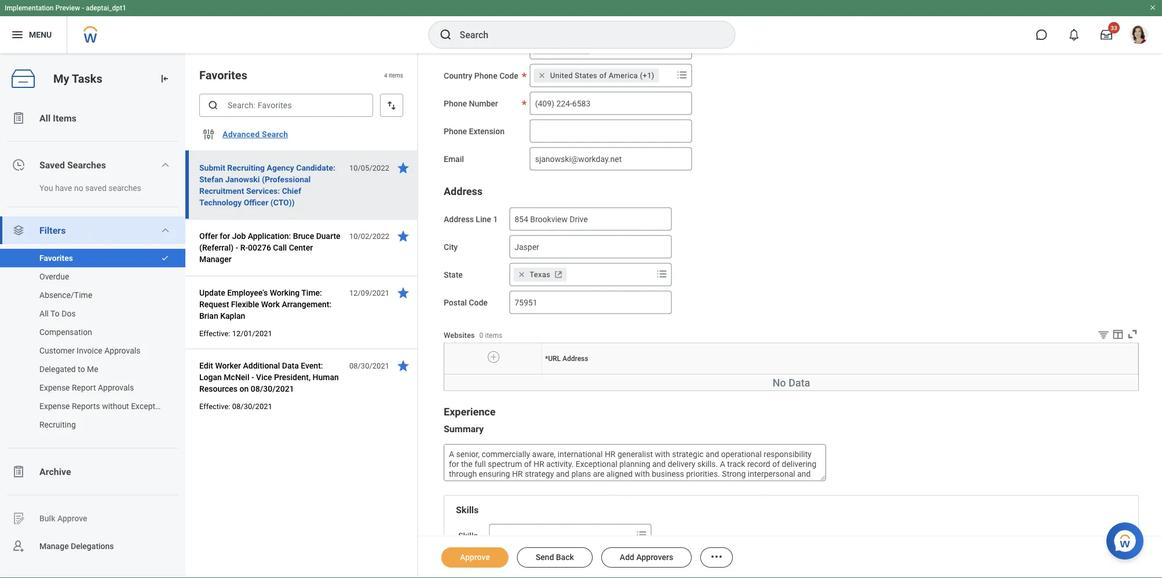 Task type: vqa. For each thing, say whether or not it's contained in the screenshot.
"10/02/2022"
yes



Task type: locate. For each thing, give the bounding box(es) containing it.
1 list from the top
[[0, 104, 185, 561]]

expense down delegated
[[39, 383, 70, 393]]

x small image inside the "mobile, press delete to clear value, ctrl + enter opens in new window." option
[[536, 42, 548, 54]]

you
[[39, 183, 53, 193]]

0 vertical spatial approve
[[57, 514, 87, 524]]

transformation import image
[[159, 73, 170, 85]]

Address Line 1 text field
[[510, 208, 672, 231]]

08/30/2021 down vice at the left bottom
[[251, 385, 294, 394]]

2 all from the top
[[39, 309, 49, 319]]

1 effective: from the top
[[199, 329, 230, 338]]

all for all items
[[39, 113, 51, 124]]

1 horizontal spatial recruiting
[[227, 163, 265, 173]]

0 horizontal spatial filters
[[39, 225, 66, 236]]

1 manage from the top
[[39, 235, 69, 245]]

star image for 10/02/2022
[[396, 230, 410, 243]]

list containing manage filters
[[0, 231, 185, 453]]

services:
[[246, 186, 280, 196]]

filters right perspective icon
[[39, 225, 66, 236]]

phone down country
[[444, 99, 467, 108]]

overdue
[[39, 272, 69, 282]]

1 horizontal spatial -
[[252, 373, 254, 383]]

phone for phone number
[[444, 99, 467, 108]]

approvals inside customer invoice approvals button
[[104, 346, 140, 356]]

1 vertical spatial data
[[789, 378, 810, 390]]

star image right the '12/09/2021'
[[396, 286, 410, 300]]

x small image
[[536, 42, 548, 54], [536, 70, 548, 81]]

08/30/2021 inside edit worker additional data event: logan mcneil - vice president, human resources on 08/30/2021
[[251, 385, 294, 394]]

offer
[[199, 232, 218, 241]]

approvals for customer invoice approvals
[[104, 346, 140, 356]]

1 vertical spatial items
[[485, 332, 503, 340]]

search image
[[207, 100, 219, 111]]

adeptai_dpt1
[[86, 4, 126, 12]]

0 vertical spatial url
[[548, 355, 561, 363]]

Phone Number text field
[[530, 92, 692, 115]]

authorization
[[64, 439, 112, 449]]

update employee's working time: request flexible work arrangement: brian kaplan
[[199, 288, 332, 321]]

1 horizontal spatial items
[[485, 332, 503, 340]]

toolbar
[[1089, 328, 1139, 343]]

list containing all items
[[0, 104, 185, 561]]

technology
[[199, 198, 242, 207]]

star image right 10/05/2022
[[396, 161, 410, 175]]

send back button
[[517, 548, 593, 569]]

0 vertical spatial manage
[[39, 235, 69, 245]]

0 vertical spatial all
[[39, 113, 51, 124]]

center
[[289, 243, 313, 253]]

approvals down without
[[114, 439, 151, 449]]

2 vertical spatial 08/30/2021
[[232, 403, 272, 411]]

star image for effective: 08/30/2021
[[396, 359, 410, 373]]

profile logan mcneil image
[[1130, 26, 1149, 46]]

0 horizontal spatial -
[[82, 4, 84, 12]]

call
[[273, 243, 287, 253]]

2 star image from the top
[[396, 359, 410, 373]]

job
[[232, 232, 246, 241]]

clipboard image
[[12, 465, 26, 479]]

all left 'items'
[[39, 113, 51, 124]]

phone up email
[[444, 127, 467, 136]]

2 expense from the top
[[39, 402, 70, 411]]

delegated
[[39, 365, 76, 374]]

texas element
[[530, 270, 551, 280]]

send back
[[536, 553, 574, 563]]

- right preview
[[82, 4, 84, 12]]

favorites inside button
[[39, 254, 73, 263]]

1 horizontal spatial favorites
[[199, 68, 247, 82]]

0 vertical spatial expense
[[39, 383, 70, 393]]

1 vertical spatial code
[[469, 298, 488, 308]]

0 horizontal spatial code
[[469, 298, 488, 308]]

clipboard image
[[12, 111, 26, 125]]

expense inside button
[[39, 383, 70, 393]]

phone number
[[444, 99, 498, 108]]

recruiting
[[227, 163, 265, 173], [39, 420, 76, 430]]

1 vertical spatial -
[[252, 373, 254, 383]]

1 vertical spatial star image
[[396, 286, 410, 300]]

data right no
[[789, 378, 810, 390]]

x small image for the "mobile, press delete to clear value, ctrl + enter opens in new window." option
[[536, 42, 548, 54]]

list
[[0, 104, 185, 561], [0, 231, 185, 453]]

2 vertical spatial phone
[[444, 127, 467, 136]]

0 horizontal spatial favorites
[[39, 254, 73, 263]]

1 vertical spatial recruiting
[[39, 420, 76, 430]]

favorites up search icon
[[199, 68, 247, 82]]

favorites inside item list element
[[199, 68, 247, 82]]

on
[[240, 385, 249, 394]]

to
[[50, 309, 60, 319]]

1 horizontal spatial filters
[[71, 235, 93, 245]]

event:
[[301, 361, 323, 371]]

1 vertical spatial effective:
[[199, 403, 230, 411]]

states
[[575, 71, 598, 80]]

perspective image
[[12, 224, 26, 238]]

0 vertical spatial data
[[282, 361, 299, 371]]

0 horizontal spatial approve
[[57, 514, 87, 524]]

email
[[444, 154, 464, 164]]

janowski
[[225, 175, 260, 184]]

approve button
[[442, 548, 509, 569]]

1 vertical spatial manage
[[39, 542, 69, 552]]

kaplan
[[220, 312, 245, 321]]

effective: down resources
[[199, 403, 230, 411]]

0 vertical spatial star image
[[396, 230, 410, 243]]

2 x small image from the top
[[536, 70, 548, 81]]

‎-
[[236, 243, 238, 253]]

saved searches button
[[0, 151, 185, 179]]

favorites up overdue at the top left
[[39, 254, 73, 263]]

1 all from the top
[[39, 113, 51, 124]]

phone extension
[[444, 127, 505, 136]]

2 list from the top
[[0, 231, 185, 453]]

- inside edit worker additional data event: logan mcneil - vice president, human resources on 08/30/2021
[[252, 373, 254, 383]]

approvals right invoice
[[104, 346, 140, 356]]

- left vice at the left bottom
[[252, 373, 254, 383]]

address
[[444, 185, 483, 198], [444, 215, 474, 224], [563, 355, 589, 363], [840, 375, 842, 376]]

star image
[[396, 230, 410, 243], [396, 359, 410, 373]]

united
[[550, 71, 573, 80]]

delegated to me button
[[0, 360, 174, 379]]

justify image
[[10, 28, 24, 42]]

filters up favorites button at left
[[71, 235, 93, 245]]

human
[[313, 373, 339, 383]]

1 vertical spatial approve
[[460, 553, 490, 563]]

x small image for united states of america (+1), press delete to clear value. option
[[536, 70, 548, 81]]

phone right country
[[474, 71, 498, 81]]

Search: Favorites text field
[[199, 94, 373, 117]]

rename image
[[12, 512, 26, 526]]

1 star image from the top
[[396, 230, 410, 243]]

brian
[[199, 312, 218, 321]]

absence/time button
[[0, 286, 174, 305]]

x small image inside united states of america (+1), press delete to clear value. option
[[536, 70, 548, 81]]

items right 0
[[485, 332, 503, 340]]

2 vertical spatial approvals
[[114, 439, 151, 449]]

star image
[[396, 161, 410, 175], [396, 286, 410, 300]]

1 vertical spatial approvals
[[98, 383, 134, 393]]

approvals
[[104, 346, 140, 356], [98, 383, 134, 393], [114, 439, 151, 449]]

1 vertical spatial prompts image
[[676, 68, 689, 82]]

all left 'to'
[[39, 309, 49, 319]]

address down row element
[[840, 375, 842, 376]]

recruiting up janowski in the top left of the page
[[227, 163, 265, 173]]

1 vertical spatial url
[[838, 375, 839, 376]]

4
[[384, 72, 387, 79]]

0 vertical spatial items
[[389, 72, 403, 79]]

1 vertical spatial all
[[39, 309, 49, 319]]

0 vertical spatial recruiting
[[227, 163, 265, 173]]

phone
[[474, 71, 498, 81], [444, 99, 467, 108], [444, 127, 467, 136]]

2 manage from the top
[[39, 542, 69, 552]]

2 effective: from the top
[[199, 403, 230, 411]]

update employee's working time: request flexible work arrangement: brian kaplan button
[[199, 286, 343, 323]]

manage up favorites button at left
[[39, 235, 69, 245]]

0 vertical spatial favorites
[[199, 68, 247, 82]]

0 horizontal spatial data
[[282, 361, 299, 371]]

approve
[[57, 514, 87, 524], [460, 553, 490, 563]]

*
[[545, 355, 548, 363]]

08/30/2021
[[349, 362, 389, 371], [251, 385, 294, 394], [232, 403, 272, 411]]

address right the *
[[563, 355, 589, 363]]

searches
[[67, 160, 106, 171]]

1 vertical spatial expense
[[39, 402, 70, 411]]

absence/time
[[39, 291, 92, 300]]

expense for expense reports without exceptions
[[39, 402, 70, 411]]

dos
[[62, 309, 76, 319]]

all inside all items "button"
[[39, 113, 51, 124]]

advanced
[[223, 130, 260, 139]]

manage
[[39, 235, 69, 245], [39, 542, 69, 552]]

prompts image
[[676, 40, 689, 54], [676, 68, 689, 82], [635, 529, 649, 543]]

0 vertical spatial -
[[82, 4, 84, 12]]

effective: 12/01/2021
[[199, 329, 272, 338]]

approvals for expense report approvals
[[98, 383, 134, 393]]

close environment banner image
[[1150, 4, 1157, 11]]

code right country
[[500, 71, 519, 81]]

chevron down image
[[161, 226, 170, 235]]

expense inside 'button'
[[39, 402, 70, 411]]

recruiting up the "spend" on the bottom of page
[[39, 420, 76, 430]]

arrangement:
[[282, 300, 332, 309]]

expense reports without exceptions
[[39, 402, 171, 411]]

1 x small image from the top
[[536, 42, 548, 54]]

1 vertical spatial phone
[[444, 99, 467, 108]]

recruiting inside 'my tasks' 'element'
[[39, 420, 76, 430]]

x small image left ext link icon
[[536, 42, 548, 54]]

0 horizontal spatial url
[[548, 355, 561, 363]]

code right postal
[[469, 298, 488, 308]]

delegations
[[71, 542, 114, 552]]

r-
[[240, 243, 248, 253]]

1 vertical spatial x small image
[[536, 70, 548, 81]]

filters inside 'button'
[[71, 235, 93, 245]]

0 vertical spatial star image
[[396, 161, 410, 175]]

1 horizontal spatial approve
[[460, 553, 490, 563]]

address inside row element
[[563, 355, 589, 363]]

manage for manage delegations
[[39, 542, 69, 552]]

united states of america (+1) element
[[550, 70, 655, 81]]

add approvers
[[620, 553, 674, 563]]

expense left reports
[[39, 402, 70, 411]]

1 vertical spatial star image
[[396, 359, 410, 373]]

data up president,
[[282, 361, 299, 371]]

0 vertical spatial prompts image
[[676, 40, 689, 54]]

compensation button
[[0, 323, 174, 342]]

1 star image from the top
[[396, 161, 410, 175]]

x small image left united
[[536, 70, 548, 81]]

- inside menu banner
[[82, 4, 84, 12]]

0 vertical spatial x small image
[[536, 42, 548, 54]]

advanced search button
[[218, 123, 293, 146]]

1 horizontal spatial data
[[789, 378, 810, 390]]

united states of america (+1), press delete to clear value. option
[[534, 69, 659, 83]]

no
[[773, 378, 786, 390]]

you have no saved searches button
[[0, 179, 174, 198]]

2 star image from the top
[[396, 286, 410, 300]]

edit worker additional data event: logan mcneil - vice president, human resources on 08/30/2021
[[199, 361, 339, 394]]

stefan
[[199, 175, 223, 184]]

related actions image
[[710, 551, 724, 565]]

0 horizontal spatial recruiting
[[39, 420, 76, 430]]

saved searches
[[39, 160, 106, 171]]

menu banner
[[0, 0, 1163, 53]]

action bar region
[[418, 537, 1163, 579]]

customer invoice approvals
[[39, 346, 140, 356]]

address group
[[444, 185, 1139, 314]]

code
[[500, 71, 519, 81], [469, 298, 488, 308]]

my tasks
[[53, 72, 102, 86]]

all to dos
[[39, 309, 76, 319]]

bulk approve link
[[0, 505, 185, 533]]

country
[[444, 71, 472, 81]]

0 horizontal spatial items
[[389, 72, 403, 79]]

approvals inside spend authorization approvals button
[[114, 439, 151, 449]]

manage down 'bulk'
[[39, 542, 69, 552]]

manage inside manage delegations link
[[39, 542, 69, 552]]

have
[[55, 183, 72, 193]]

bruce
[[293, 232, 314, 241]]

no data
[[773, 378, 810, 390]]

items right 4
[[389, 72, 403, 79]]

-
[[82, 4, 84, 12], [252, 373, 254, 383]]

all inside all to dos button
[[39, 309, 49, 319]]

1 expense from the top
[[39, 383, 70, 393]]

0 vertical spatial code
[[500, 71, 519, 81]]

0 vertical spatial effective:
[[199, 329, 230, 338]]

Email text field
[[530, 148, 692, 171]]

items inside websites 0 items
[[485, 332, 503, 340]]

08/30/2021 down on in the bottom of the page
[[232, 403, 272, 411]]

0 vertical spatial phone
[[474, 71, 498, 81]]

0 vertical spatial approvals
[[104, 346, 140, 356]]

effective: down brian at the bottom left
[[199, 329, 230, 338]]

1 vertical spatial 08/30/2021
[[251, 385, 294, 394]]

back
[[556, 553, 574, 563]]

offer for job application: bruce duarte (referral) ‎- r-00276 call center manager
[[199, 232, 341, 264]]

edit worker additional data event: logan mcneil - vice president, human resources on 08/30/2021 button
[[199, 359, 343, 396]]

search image
[[439, 28, 453, 42]]

menu button
[[0, 16, 67, 53]]

1 vertical spatial favorites
[[39, 254, 73, 263]]

08/30/2021 right event:
[[349, 362, 389, 371]]

url
[[548, 355, 561, 363], [838, 375, 839, 376]]

2 vertical spatial prompts image
[[635, 529, 649, 543]]

approvals up without
[[98, 383, 134, 393]]

approvals inside expense report approvals button
[[98, 383, 134, 393]]

recruiting button
[[0, 416, 174, 435]]

manage inside manage filters 'button'
[[39, 235, 69, 245]]



Task type: describe. For each thing, give the bounding box(es) containing it.
saved
[[39, 160, 65, 171]]

all for all to dos
[[39, 309, 49, 319]]

1 horizontal spatial code
[[500, 71, 519, 81]]

url address
[[838, 375, 842, 376]]

saved
[[85, 183, 107, 193]]

1
[[493, 215, 498, 224]]

1 horizontal spatial url
[[838, 375, 839, 376]]

code inside address group
[[469, 298, 488, 308]]

effective: for edit worker additional data event: logan mcneil - vice president, human resources on 08/30/2021
[[199, 403, 230, 411]]

delegated to me
[[39, 365, 98, 374]]

url address button
[[838, 375, 842, 376]]

of
[[600, 71, 607, 80]]

mobile, press delete to clear value, ctrl + enter opens in new window. option
[[534, 41, 590, 55]]

all to dos button
[[0, 305, 174, 323]]

united states of america (+1)
[[550, 71, 655, 80]]

president,
[[274, 373, 311, 383]]

Phone Extension text field
[[530, 120, 692, 143]]

agency
[[267, 163, 294, 173]]

filters button
[[0, 217, 185, 245]]

line
[[476, 215, 491, 224]]

duarte
[[316, 232, 341, 241]]

me
[[87, 365, 98, 374]]

application:
[[248, 232, 291, 241]]

phone for phone extension
[[444, 127, 467, 136]]

Search Workday  search field
[[460, 22, 711, 48]]

archive button
[[0, 458, 185, 486]]

country phone code
[[444, 71, 519, 81]]

expense report approvals
[[39, 383, 134, 393]]

number
[[469, 99, 498, 108]]

update
[[199, 288, 225, 298]]

archive
[[39, 467, 71, 478]]

(cto))
[[271, 198, 295, 207]]

submit recruiting agency candidate: stefan janowski (professional recruitment services: chief technology officer (cto)) button
[[199, 161, 343, 210]]

advanced search
[[223, 130, 288, 139]]

click to view/edit grid preferences image
[[1112, 328, 1125, 341]]

10/02/2022
[[349, 232, 389, 241]]

approve inside 'my tasks' 'element'
[[57, 514, 87, 524]]

send
[[536, 553, 554, 563]]

* url address
[[545, 355, 589, 363]]

employee's
[[227, 288, 268, 298]]

url inside row element
[[548, 355, 561, 363]]

33 button
[[1094, 22, 1120, 48]]

searches
[[109, 183, 141, 193]]

ext link image
[[577, 42, 588, 54]]

address up 'address line 1'
[[444, 185, 483, 198]]

exceptions
[[131, 402, 171, 411]]

time:
[[302, 288, 322, 298]]

approvals for spend authorization approvals
[[114, 439, 151, 449]]

plus image
[[490, 352, 498, 363]]

my
[[53, 72, 69, 86]]

spend authorization approvals
[[39, 439, 151, 449]]

vice
[[256, 373, 272, 383]]

effective: for update employee's working time: request flexible work arrangement: brian kaplan
[[199, 329, 230, 338]]

postal
[[444, 298, 467, 308]]

offer for job application: bruce duarte (referral) ‎- r-00276 call center manager button
[[199, 230, 343, 267]]

prompts image for country phone code
[[676, 68, 689, 82]]

sort image
[[386, 100, 398, 111]]

resources
[[199, 385, 238, 394]]

submit recruiting agency candidate: stefan janowski (professional recruitment services: chief technology officer (cto))
[[199, 163, 336, 207]]

state
[[444, 270, 463, 280]]

ext link image
[[553, 269, 565, 281]]

websites 0 items
[[444, 331, 503, 340]]

expense for expense report approvals
[[39, 383, 70, 393]]

worker
[[215, 361, 241, 371]]

manager
[[199, 255, 232, 264]]

1 vertical spatial skills
[[458, 532, 478, 541]]

approvers
[[637, 553, 674, 563]]

submit
[[199, 163, 225, 173]]

flexible
[[231, 300, 259, 309]]

recruitment
[[199, 186, 244, 196]]

fullscreen image
[[1127, 328, 1139, 341]]

configure image
[[202, 128, 216, 141]]

chevron down image
[[161, 161, 170, 170]]

implementation preview -   adeptai_dpt1
[[5, 4, 126, 12]]

candidate:
[[296, 163, 336, 173]]

report
[[72, 383, 96, 393]]

star image for 10/05/2022
[[396, 161, 410, 175]]

request
[[199, 300, 229, 309]]

menu
[[29, 30, 52, 39]]

star image for effective: 12/01/2021
[[396, 286, 410, 300]]

all items
[[39, 113, 77, 124]]

customer invoice approvals button
[[0, 342, 174, 360]]

experience
[[444, 406, 496, 418]]

expense report approvals button
[[0, 379, 174, 398]]

edit
[[199, 361, 213, 371]]

data inside edit worker additional data event: logan mcneil - vice president, human resources on 08/30/2021
[[282, 361, 299, 371]]

tasks
[[72, 72, 102, 86]]

add
[[620, 553, 635, 563]]

notifications large image
[[1069, 29, 1080, 41]]

approve inside button
[[460, 553, 490, 563]]

(+1)
[[640, 71, 655, 80]]

bulk approve
[[39, 514, 87, 524]]

prompts image
[[655, 267, 669, 281]]

user plus image
[[12, 540, 26, 554]]

address line 1
[[444, 215, 498, 224]]

effective: 08/30/2021
[[199, 403, 272, 411]]

item list element
[[185, 53, 418, 579]]

items
[[53, 113, 77, 124]]

filters inside dropdown button
[[39, 225, 66, 236]]

inbox large image
[[1101, 29, 1113, 41]]

work
[[261, 300, 280, 309]]

address button
[[444, 185, 483, 198]]

summary
[[444, 424, 484, 435]]

4 items
[[384, 72, 403, 79]]

spend authorization approvals button
[[0, 435, 174, 453]]

implementation
[[5, 4, 54, 12]]

address left "line"
[[444, 215, 474, 224]]

texas, press delete to clear value, ctrl + enter opens in new window. option
[[514, 268, 567, 282]]

0 vertical spatial 08/30/2021
[[349, 362, 389, 371]]

check image
[[161, 254, 169, 263]]

Postal Code text field
[[510, 291, 672, 314]]

row element
[[445, 344, 1141, 375]]

x small image
[[516, 269, 528, 281]]

Summary text field
[[444, 445, 826, 482]]

expense reports without exceptions button
[[0, 398, 174, 416]]

select to filter grid data image
[[1098, 329, 1110, 341]]

City text field
[[510, 236, 672, 259]]

clock check image
[[12, 158, 26, 172]]

manage filters button
[[0, 231, 174, 249]]

recruiting inside submit recruiting agency candidate: stefan janowski (professional recruitment services: chief technology officer (cto))
[[227, 163, 265, 173]]

prompts image for skills
[[635, 529, 649, 543]]

my tasks element
[[0, 53, 185, 579]]

logan
[[199, 373, 222, 383]]

compensation
[[39, 328, 92, 337]]

summary group
[[444, 424, 1139, 482]]

0 vertical spatial skills
[[456, 505, 479, 516]]

manage for manage filters
[[39, 235, 69, 245]]

summary button
[[444, 424, 484, 435]]

items inside item list element
[[389, 72, 403, 79]]

texas
[[530, 271, 551, 279]]



